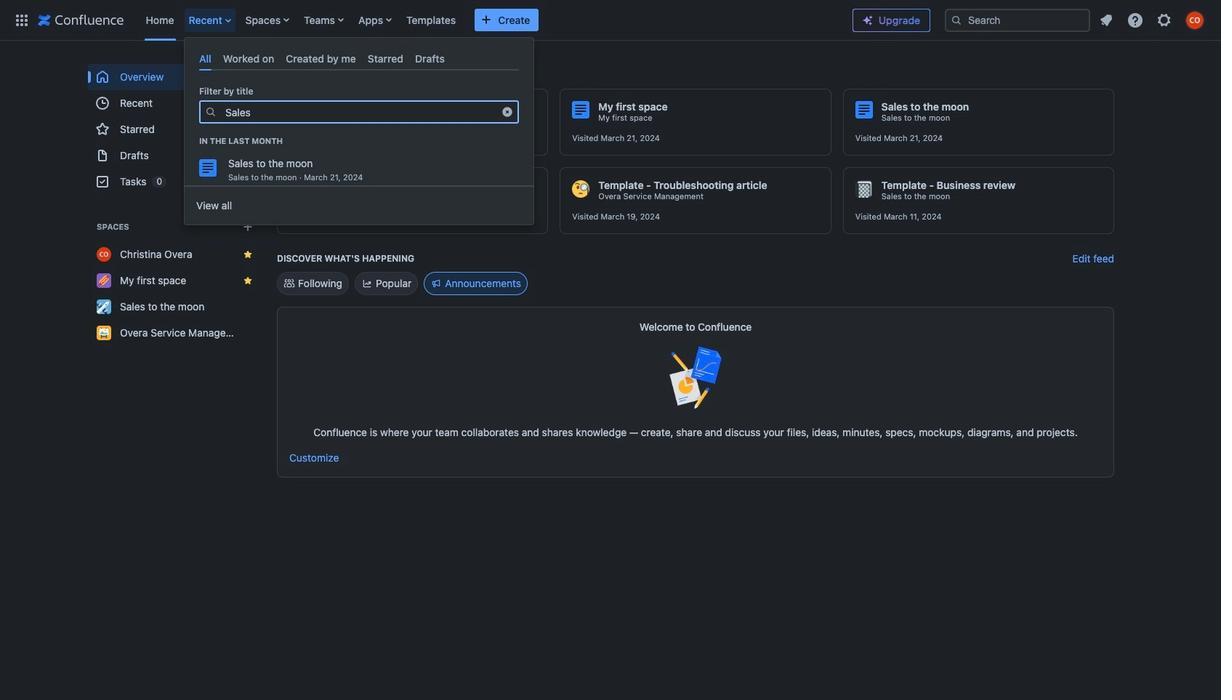 Task type: describe. For each thing, give the bounding box(es) containing it.
search image
[[951, 14, 963, 26]]

premium image
[[862, 15, 874, 26]]

:face_with_monocle: image
[[573, 180, 590, 198]]

1 unstar this space image from the top
[[242, 249, 254, 260]]

global element
[[9, 0, 841, 40]]

:face_with_monocle: image
[[573, 180, 590, 198]]

Search field
[[945, 8, 1091, 32]]

appswitcher icon image
[[13, 11, 31, 29]]



Task type: locate. For each thing, give the bounding box(es) containing it.
0 vertical spatial unstar this space image
[[242, 249, 254, 260]]

2 unstar this space image from the top
[[242, 275, 254, 287]]

tab list
[[193, 47, 525, 71]]

unstar this space image
[[242, 249, 254, 260], [242, 275, 254, 287]]

help icon image
[[1127, 11, 1145, 29]]

None text field
[[221, 102, 497, 122]]

confluence image
[[38, 11, 124, 29], [38, 11, 124, 29]]

list
[[139, 0, 841, 40], [1094, 7, 1213, 33]]

:notebook: image
[[856, 180, 873, 198], [856, 180, 873, 198]]

1 vertical spatial unstar this space image
[[242, 275, 254, 287]]

create a space image
[[239, 218, 257, 236]]

clear search field image
[[502, 106, 513, 118]]

list for "premium" icon
[[1094, 7, 1213, 33]]

list for appswitcher icon
[[139, 0, 841, 40]]

settings icon image
[[1156, 11, 1174, 29]]

None search field
[[945, 8, 1091, 32]]

notification icon image
[[1098, 11, 1116, 29]]

banner
[[0, 0, 1222, 44]]

1 horizontal spatial list
[[1094, 7, 1213, 33]]

0 horizontal spatial list
[[139, 0, 841, 40]]

list item
[[184, 0, 237, 40]]

group
[[88, 64, 263, 195]]



Task type: vqa. For each thing, say whether or not it's contained in the screenshot.
WHOLE
no



